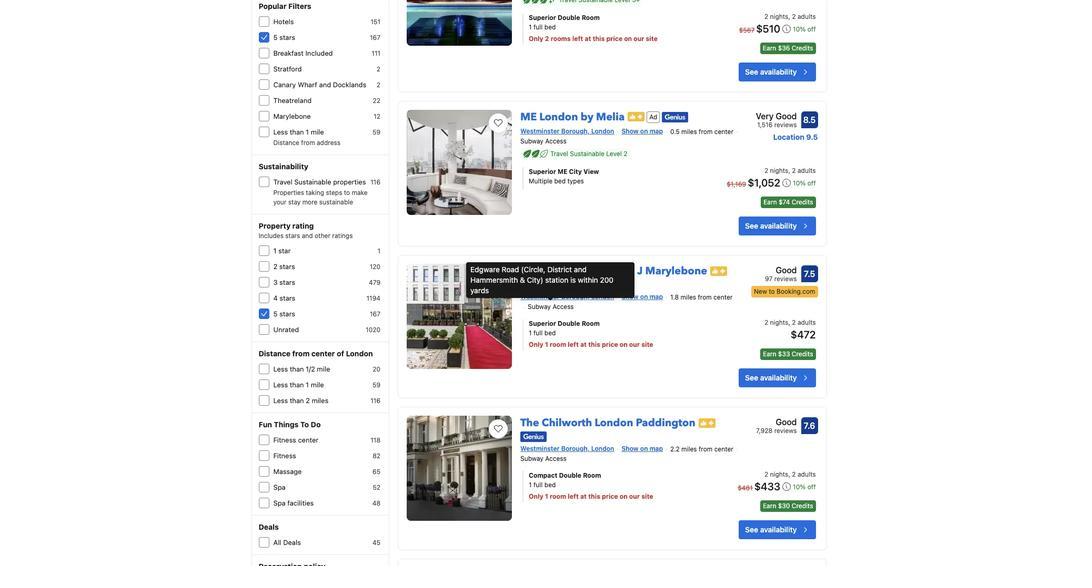 Task type: locate. For each thing, give the bounding box(es) containing it.
2 up '$1,052'
[[765, 167, 769, 175]]

double inside superior double room 1 full bed only 1 room left at this price on our site
[[558, 320, 580, 328]]

2 superior double room link from the top
[[529, 320, 707, 329]]

0 vertical spatial good element
[[752, 264, 797, 277]]

other
[[315, 232, 331, 240]]

city)
[[527, 276, 543, 285]]

2 horizontal spatial and
[[574, 265, 587, 274]]

map left 1.8
[[650, 293, 663, 301]]

1 westminster borough, london from the top
[[521, 127, 615, 135]]

0 vertical spatial at
[[585, 35, 591, 42]]

at for chilworth
[[581, 493, 587, 501]]

adults up $472
[[798, 319, 816, 327]]

0 horizontal spatial travel
[[273, 178, 293, 186]]

2 vertical spatial westminster borough, london
[[521, 445, 615, 453]]

earn for me london by melia
[[764, 199, 777, 207]]

see for the chilworth london paddington
[[745, 526, 759, 535]]

1 vertical spatial superior
[[529, 168, 556, 176]]

59 down 12
[[373, 128, 381, 136]]

1 vertical spatial map
[[650, 293, 663, 301]]

and inside the property rating includes stars and other ratings
[[302, 232, 313, 240]]

see availability link
[[739, 62, 816, 81], [739, 217, 816, 236], [739, 369, 816, 388], [739, 521, 816, 540]]

subway inside 2.2 miles from center subway access
[[521, 456, 544, 463]]

2 vertical spatial 10% off
[[793, 484, 816, 492]]

1 vertical spatial westminster borough, london
[[521, 293, 615, 301]]

earn
[[763, 44, 777, 52], [764, 199, 777, 207], [763, 351, 777, 359], [763, 503, 777, 511]]

center
[[715, 128, 734, 136], [714, 293, 733, 301], [312, 350, 335, 358], [298, 436, 319, 445], [715, 446, 734, 453]]

2 borough, from the top
[[561, 293, 590, 301]]

superior up multiple
[[529, 168, 556, 176]]

rooms
[[551, 35, 571, 42]]

center right 2.2
[[715, 446, 734, 453]]

site for paddington
[[642, 493, 654, 501]]

double inside compact double room 1 full bed only 1 room left at this price on our site
[[559, 472, 582, 480]]

see availability down $36
[[745, 67, 797, 76]]

4 credits from the top
[[792, 503, 814, 511]]

2 vertical spatial access
[[545, 456, 567, 463]]

westminster
[[521, 127, 560, 135], [521, 293, 560, 301], [521, 445, 560, 453]]

borough,
[[561, 127, 590, 135], [561, 293, 590, 301], [561, 445, 590, 453]]

hotels
[[273, 17, 294, 26]]

4 see from the top
[[745, 526, 759, 535]]

2 vertical spatial show
[[622, 445, 639, 453]]

2 fitness from the top
[[273, 452, 296, 461]]

off for paddington
[[808, 484, 816, 492]]

adults up earn $36 credits at the right
[[798, 12, 816, 20]]

0 vertical spatial full
[[534, 23, 543, 31]]

0 vertical spatial our
[[634, 35, 645, 42]]

left inside superior double room 1 full bed only 1 room left at this price on our site
[[568, 341, 579, 349]]

left inside compact double room 1 full bed only 1 room left at this price on our site
[[568, 493, 579, 501]]

room
[[550, 341, 566, 349], [550, 493, 566, 501]]

3 show from the top
[[622, 445, 639, 453]]

superior up rooms
[[529, 14, 556, 21]]

room inside compact double room 1 full bed only 1 room left at this price on our site
[[583, 472, 601, 480]]

2 westminster from the top
[[521, 293, 560, 301]]

0 vertical spatial me
[[521, 110, 537, 124]]

1 superior double room link from the top
[[529, 13, 707, 22]]

1 vertical spatial deals
[[283, 539, 301, 547]]

westminster down city)
[[521, 293, 560, 301]]

westminster borough, london down is at the right of page
[[521, 293, 615, 301]]

1 vertical spatial 10% off
[[793, 180, 816, 188]]

double right compact
[[559, 472, 582, 480]]

center left the "1,516"
[[715, 128, 734, 136]]

0 vertical spatial 2 nights , 2 adults
[[765, 12, 816, 20]]

1 10% from the top
[[793, 25, 806, 33]]

1 vertical spatial only
[[529, 341, 544, 349]]

1 spa from the top
[[273, 484, 286, 492]]

1 vertical spatial good element
[[756, 417, 797, 429]]

adults inside 2 nights , 2 adults $472
[[798, 319, 816, 327]]

3 less from the top
[[273, 381, 288, 390]]

borough, down is at the right of page
[[561, 293, 590, 301]]

10% off up earn $74 credits
[[793, 180, 816, 188]]

mile down 1/2
[[311, 381, 324, 390]]

earn for the chilworth london paddington
[[763, 503, 777, 511]]

left
[[573, 35, 583, 42], [568, 341, 579, 349], [568, 493, 579, 501]]

2 good from the top
[[776, 266, 797, 275]]

0 vertical spatial deals
[[259, 523, 279, 532]]

access down me london by melia at the top of the page
[[545, 138, 567, 145]]

miles inside 0.5 miles from center subway access
[[682, 128, 697, 136]]

0 vertical spatial the
[[616, 264, 635, 279]]

2 vertical spatial room
[[583, 472, 601, 480]]

availability down $74
[[760, 222, 797, 231]]

1 show from the top
[[622, 127, 639, 135]]

2 than from the top
[[290, 365, 304, 374]]

credits
[[792, 44, 814, 52], [792, 199, 814, 207], [792, 351, 814, 359], [792, 503, 814, 511]]

1 2 nights , 2 adults from the top
[[765, 12, 816, 20]]

scored 8.5 element
[[801, 111, 818, 128]]

subway up compact
[[521, 456, 544, 463]]

1 vertical spatial fitness
[[273, 452, 296, 461]]

0 vertical spatial and
[[319, 81, 331, 89]]

see availability link down $36
[[739, 62, 816, 81]]

good
[[776, 111, 797, 121], [776, 266, 797, 275], [776, 418, 797, 428]]

stratford
[[273, 65, 302, 73]]

our inside superior double room 1 full bed only 1 room left at this price on our site
[[629, 341, 640, 349]]

good element for 7.6
[[756, 417, 797, 429]]

miles inside 2.2 miles from center subway access
[[682, 446, 697, 453]]

price for the
[[602, 341, 618, 349]]

good left scored 7.6 element
[[776, 418, 797, 428]]

double for chilworth
[[559, 472, 582, 480]]

0 vertical spatial marylebone
[[273, 112, 311, 121]]

nights inside 2 nights , 2 adults $472
[[770, 319, 789, 327]]

2 vertical spatial price
[[602, 493, 618, 501]]

docklands
[[333, 81, 367, 89]]

1 room from the top
[[550, 341, 566, 349]]

fitness
[[273, 436, 296, 445], [273, 452, 296, 461]]

2 show on map from the top
[[622, 293, 663, 301]]

2 vertical spatial superior
[[529, 320, 556, 328]]

2 show from the top
[[622, 293, 639, 301]]

2 westminster borough, london from the top
[[521, 293, 615, 301]]

westminster borough, london
[[521, 127, 615, 135], [521, 293, 615, 301], [521, 445, 615, 453]]

0 vertical spatial westminster
[[521, 127, 560, 135]]

2 see availability link from the top
[[739, 217, 816, 236]]

3 2 nights , 2 adults from the top
[[765, 471, 816, 479]]

subway inside 0.5 miles from center subway access
[[521, 138, 544, 145]]

1 nights from the top
[[770, 12, 789, 20]]

1 horizontal spatial sustainable
[[570, 150, 605, 158]]

less than 1 mile up distance from address
[[273, 128, 324, 136]]

2 vertical spatial show on map
[[622, 445, 663, 453]]

4 than from the top
[[290, 397, 304, 405]]

1 vertical spatial left
[[568, 341, 579, 349]]

reviews inside very good 1,516 reviews
[[775, 121, 797, 129]]

4 , from the top
[[789, 471, 791, 479]]

left inside superior double room 1 full bed only 2 rooms left at this price on our site
[[573, 35, 583, 42]]

star
[[278, 247, 291, 255]]

4 availability from the top
[[760, 526, 797, 535]]

2 credits from the top
[[792, 199, 814, 207]]

subway for the
[[521, 456, 544, 463]]

full inside compact double room 1 full bed only 1 room left at this price on our site
[[534, 482, 543, 490]]

mile
[[311, 128, 324, 136], [317, 365, 330, 374], [311, 381, 324, 390]]

2 vertical spatial map
[[650, 445, 663, 453]]

1.8
[[671, 293, 679, 301]]

bed inside the 'superior me city view multiple bed types'
[[555, 178, 566, 185]]

2 vertical spatial good
[[776, 418, 797, 428]]

melia
[[596, 110, 625, 124]]

1 horizontal spatial this property is part of our preferred plus program. it's committed to providing outstanding service and excellent value. it'll pay us a higher commission if you make a booking. image
[[711, 267, 728, 276]]

distance up sustainability
[[273, 139, 299, 147]]

and up is at the right of page
[[574, 265, 587, 274]]

$1,169
[[727, 181, 747, 189]]

, down new to booking.com
[[789, 319, 791, 327]]

3 see from the top
[[745, 374, 759, 383]]

fitness down things
[[273, 436, 296, 445]]

superior double room link for superior double room 1 full bed only 2 rooms left at this price on our site
[[529, 13, 707, 22]]

0 vertical spatial 167
[[370, 34, 381, 42]]

nights for $1,052
[[770, 167, 789, 175]]

room for chilworth
[[550, 493, 566, 501]]

good element up new to booking.com
[[752, 264, 797, 277]]

this for london,
[[589, 341, 601, 349]]

to down properties
[[344, 189, 350, 197]]

see availability down $74
[[745, 222, 797, 231]]

full inside superior double room 1 full bed only 2 rooms left at this price on our site
[[534, 23, 543, 31]]

mile right 1/2
[[317, 365, 330, 374]]

access inside 1.8 miles from center subway access
[[553, 303, 574, 311]]

nights up $433
[[770, 471, 789, 479]]

3 off from the top
[[808, 484, 816, 492]]

116 right properties
[[371, 178, 381, 186]]

1 inside superior double room 1 full bed only 2 rooms left at this price on our site
[[529, 23, 532, 31]]

me london by melia image
[[407, 110, 512, 215]]

0 vertical spatial show
[[622, 127, 639, 135]]

2 see from the top
[[745, 222, 759, 231]]

access inside 0.5 miles from center subway access
[[545, 138, 567, 145]]

1 vertical spatial subway
[[528, 303, 551, 311]]

westminster for me
[[521, 127, 560, 135]]

off up earn $74 credits
[[808, 180, 816, 188]]

good inside 'good 7,928 reviews'
[[776, 418, 797, 428]]

superior for signature
[[529, 320, 556, 328]]

4 see availability from the top
[[745, 526, 797, 535]]

room for london,
[[582, 320, 600, 328]]

from inside 1.8 miles from center subway access
[[698, 293, 712, 301]]

less than 2 miles
[[273, 397, 329, 405]]

1 only from the top
[[529, 35, 544, 42]]

left for london,
[[568, 341, 579, 349]]

1 59 from the top
[[373, 128, 381, 136]]

bed for london
[[555, 178, 566, 185]]

good element left 7.6 on the right
[[756, 417, 797, 429]]

than
[[290, 128, 304, 136], [290, 365, 304, 374], [290, 381, 304, 390], [290, 397, 304, 405]]

0 vertical spatial room
[[582, 14, 600, 21]]

0 vertical spatial travel
[[551, 150, 568, 158]]

includes
[[259, 232, 284, 240]]

westminster borough, london for chilworth
[[521, 445, 615, 453]]

0 vertical spatial off
[[808, 25, 816, 33]]

this property is part of our preferred plus program. it's committed to providing outstanding service and excellent value. it'll pay us a higher commission if you make a booking. image left 97
[[711, 267, 728, 276]]

ratings
[[332, 232, 353, 240]]

0 vertical spatial map
[[650, 127, 663, 135]]

room inside compact double room 1 full bed only 1 room left at this price on our site
[[550, 493, 566, 501]]

travel sustainable properties 116 properties taking steps to make your stay more sustainable
[[273, 178, 381, 206]]

center inside 2.2 miles from center subway access
[[715, 446, 734, 453]]

at for london,
[[581, 341, 587, 349]]

2 vertical spatial this
[[589, 493, 601, 501]]

access down station
[[553, 303, 574, 311]]

availability for me london by melia
[[760, 222, 797, 231]]

spa
[[273, 484, 286, 492], [273, 500, 286, 508]]

1 vertical spatial sustainable
[[294, 178, 331, 186]]

0 vertical spatial this
[[593, 35, 605, 42]]

1 map from the top
[[650, 127, 663, 135]]

120
[[370, 263, 381, 271]]

edgware road (circle, district and hammersmith & city) station is within 200 yards
[[471, 265, 614, 295]]

see availability link for me london by melia
[[739, 217, 816, 236]]

availability down $30
[[760, 526, 797, 535]]

full inside superior double room 1 full bed only 1 room left at this price on our site
[[534, 330, 543, 338]]

price inside superior double room 1 full bed only 1 room left at this price on our site
[[602, 341, 618, 349]]

$510
[[757, 22, 781, 35]]

2 vertical spatial site
[[642, 493, 654, 501]]

2 vertical spatial off
[[808, 484, 816, 492]]

0 vertical spatial 59
[[373, 128, 381, 136]]

london
[[540, 110, 578, 124], [592, 127, 615, 135], [592, 293, 615, 301], [346, 350, 373, 358], [595, 417, 633, 431], [592, 445, 615, 453]]

0 horizontal spatial this property is part of our preferred plus program. it's committed to providing outstanding service and excellent value. it'll pay us a higher commission if you make a booking. image
[[628, 112, 645, 122]]

3 good from the top
[[776, 418, 797, 428]]

deals right 'all'
[[283, 539, 301, 547]]

superior double room link for superior double room 1 full bed only 1 room left at this price on our site
[[529, 320, 707, 329]]

2 map from the top
[[650, 293, 663, 301]]

map down 'ad'
[[650, 127, 663, 135]]

distance from address
[[273, 139, 341, 147]]

our inside compact double room 1 full bed only 1 room left at this price on our site
[[629, 493, 640, 501]]

compact double room link
[[529, 472, 707, 481]]

reviews right 7,928
[[775, 428, 797, 436]]

good element
[[752, 264, 797, 277], [756, 417, 797, 429]]

see availability link for the chilworth london paddington
[[739, 521, 816, 540]]

westminster up compact
[[521, 445, 560, 453]]

property rating includes stars and other ratings
[[259, 222, 353, 240]]

1 5 stars from the top
[[273, 33, 295, 42]]

from inside 0.5 miles from center subway access
[[699, 128, 713, 136]]

1 star
[[273, 247, 291, 255]]

1 vertical spatial and
[[302, 232, 313, 240]]

credits right $74
[[792, 199, 814, 207]]

bed inside compact double room 1 full bed only 1 room left at this price on our site
[[545, 482, 556, 490]]

off
[[808, 25, 816, 33], [808, 180, 816, 188], [808, 484, 816, 492]]

$36
[[778, 44, 790, 52]]

12
[[374, 113, 381, 121]]

0 vertical spatial westminster borough, london
[[521, 127, 615, 135]]

superior inside superior double room 1 full bed only 1 room left at this price on our site
[[529, 320, 556, 328]]

at inside compact double room 1 full bed only 1 room left at this price on our site
[[581, 493, 587, 501]]

only for signature
[[529, 341, 544, 349]]

1 less from the top
[[273, 128, 288, 136]]

than up distance from address
[[290, 128, 304, 136]]

118
[[371, 437, 381, 445]]

2 vertical spatial our
[[629, 493, 640, 501]]

show on map
[[622, 127, 663, 135], [622, 293, 663, 301], [622, 445, 663, 453]]

off up the earn $30 credits
[[808, 484, 816, 492]]

room inside superior double room 1 full bed only 1 room left at this price on our site
[[582, 320, 600, 328]]

see availability link down $33
[[739, 369, 816, 388]]

show on map down 'ad'
[[622, 127, 663, 135]]

this for chilworth
[[589, 493, 601, 501]]

3 10% from the top
[[793, 484, 806, 492]]

0 vertical spatial 116
[[371, 178, 381, 186]]

0 vertical spatial double
[[558, 14, 580, 21]]

good inside very good 1,516 reviews
[[776, 111, 797, 121]]

0 horizontal spatial and
[[302, 232, 313, 240]]

1 borough, from the top
[[561, 127, 590, 135]]

less than 1 mile up less than 2 miles
[[273, 381, 324, 390]]

2 less than 1 mile from the top
[[273, 381, 324, 390]]

1 adults from the top
[[798, 12, 816, 20]]

very good element
[[756, 110, 797, 122]]

5 down hotels
[[273, 33, 278, 42]]

map left 2.2
[[650, 445, 663, 453]]

credits for signature london, the j marylebone
[[792, 351, 814, 359]]

2 superior from the top
[[529, 168, 556, 176]]

to
[[344, 189, 350, 197], [769, 288, 775, 296]]

, for $510
[[789, 12, 791, 20]]

1 westminster from the top
[[521, 127, 560, 135]]

1 horizontal spatial marylebone
[[646, 264, 708, 279]]

2 left rooms
[[545, 35, 549, 42]]

less
[[273, 128, 288, 136], [273, 365, 288, 374], [273, 381, 288, 390], [273, 397, 288, 405]]

within
[[578, 276, 598, 285]]

1 vertical spatial reviews
[[775, 275, 797, 283]]

2 vertical spatial at
[[581, 493, 587, 501]]

1 vertical spatial 10%
[[793, 180, 806, 188]]

price
[[607, 35, 623, 42], [602, 341, 618, 349], [602, 493, 618, 501]]

2 nights , 2 adults
[[765, 12, 816, 20], [765, 167, 816, 175], [765, 471, 816, 479]]

genius discounts available at this property. image
[[662, 112, 689, 123], [662, 112, 689, 123], [521, 432, 547, 443], [521, 432, 547, 443]]

access inside 2.2 miles from center subway access
[[545, 456, 567, 463]]

access up compact
[[545, 456, 567, 463]]

3 stars
[[273, 278, 295, 287]]

sustainable for properties
[[294, 178, 331, 186]]

1 vertical spatial less than 1 mile
[[273, 381, 324, 390]]

2 full from the top
[[534, 330, 543, 338]]

travel up properties
[[273, 178, 293, 186]]

0 vertical spatial only
[[529, 35, 544, 42]]

less left 1/2
[[273, 365, 288, 374]]

on
[[624, 35, 632, 42], [641, 127, 648, 135], [641, 293, 648, 301], [620, 341, 628, 349], [641, 445, 648, 453], [620, 493, 628, 501]]

london,
[[572, 264, 614, 279]]

2 , from the top
[[789, 167, 791, 175]]

see availability down $33
[[745, 374, 797, 383]]

1 , from the top
[[789, 12, 791, 20]]

our for paddington
[[629, 493, 640, 501]]

distance from center of london
[[259, 350, 373, 358]]

see availability
[[745, 67, 797, 76], [745, 222, 797, 231], [745, 374, 797, 383], [745, 526, 797, 535]]

2 spa from the top
[[273, 500, 286, 508]]

miles inside 1.8 miles from center subway access
[[681, 293, 696, 301]]

spa for spa facilities
[[273, 500, 286, 508]]

1 fitness from the top
[[273, 436, 296, 445]]

price inside superior double room 1 full bed only 2 rooms left at this price on our site
[[607, 35, 623, 42]]

only for the
[[529, 493, 544, 501]]

show for paddington
[[622, 445, 639, 453]]

than up less than 2 miles
[[290, 381, 304, 390]]

, up the earn $30 credits
[[789, 471, 791, 479]]

center inside 0.5 miles from center subway access
[[715, 128, 734, 136]]

earn left $33
[[763, 351, 777, 359]]

2 up 3
[[273, 263, 278, 271]]

0 horizontal spatial sustainable
[[294, 178, 331, 186]]

room inside superior double room 1 full bed only 1 room left at this price on our site
[[550, 341, 566, 349]]

0 vertical spatial price
[[607, 35, 623, 42]]

full
[[534, 23, 543, 31], [534, 330, 543, 338], [534, 482, 543, 490]]

2 off from the top
[[808, 180, 816, 188]]

travel for properties
[[273, 178, 293, 186]]

2 only from the top
[[529, 341, 544, 349]]

2 vertical spatial 10%
[[793, 484, 806, 492]]

adults for $433
[[798, 471, 816, 479]]

sustainable up view
[[570, 150, 605, 158]]

2 nights , 2 adults up '$1,052'
[[765, 167, 816, 175]]

3 adults from the top
[[798, 319, 816, 327]]

see availability link down $74
[[739, 217, 816, 236]]

less up less than 2 miles
[[273, 381, 288, 390]]

fitness for fitness center
[[273, 436, 296, 445]]

3 availability from the top
[[760, 374, 797, 383]]

0 vertical spatial borough,
[[561, 127, 590, 135]]

1 reviews from the top
[[775, 121, 797, 129]]

only inside compact double room 1 full bed only 1 room left at this price on our site
[[529, 493, 544, 501]]

massage
[[273, 468, 302, 476]]

from inside 2.2 miles from center subway access
[[699, 446, 713, 453]]

bed for chilworth
[[545, 482, 556, 490]]

subway up multiple
[[521, 138, 544, 145]]

3 borough, from the top
[[561, 445, 590, 453]]

off up earn $36 credits at the right
[[808, 25, 816, 33]]

0 vertical spatial room
[[550, 341, 566, 349]]

center for signature london, the j marylebone
[[714, 293, 733, 301]]

8.5
[[804, 115, 816, 125]]

center for the chilworth london paddington
[[715, 446, 734, 453]]

1 superior from the top
[[529, 14, 556, 21]]

less than 1 mile
[[273, 128, 324, 136], [273, 381, 324, 390]]

double
[[558, 14, 580, 21], [558, 320, 580, 328], [559, 472, 582, 480]]

earn left $74
[[764, 199, 777, 207]]

reviews inside 'good 7,928 reviews'
[[775, 428, 797, 436]]

1 vertical spatial at
[[581, 341, 587, 349]]

view
[[584, 168, 599, 176]]

2 see availability from the top
[[745, 222, 797, 231]]

availability
[[760, 67, 797, 76], [760, 222, 797, 231], [760, 374, 797, 383], [760, 526, 797, 535]]

good up location in the top right of the page
[[776, 111, 797, 121]]

1 vertical spatial borough,
[[561, 293, 590, 301]]

59
[[373, 128, 381, 136], [373, 382, 381, 390]]

2 adults from the top
[[798, 167, 816, 175]]

3 show on map from the top
[[622, 445, 663, 453]]

2 nights from the top
[[770, 167, 789, 175]]

distance
[[273, 139, 299, 147], [259, 350, 291, 358]]

superior inside superior double room 1 full bed only 2 rooms left at this price on our site
[[529, 14, 556, 21]]

subway inside 1.8 miles from center subway access
[[528, 303, 551, 311]]

2 vertical spatial subway
[[521, 456, 544, 463]]

1 vertical spatial travel
[[273, 178, 293, 186]]

room
[[582, 14, 600, 21], [582, 320, 600, 328], [583, 472, 601, 480]]

116 down 20
[[371, 397, 381, 405]]

5 stars down 4 stars
[[273, 310, 295, 318]]

london down 200
[[592, 293, 615, 301]]

westminster borough, london down me london by melia at the top of the page
[[521, 127, 615, 135]]

1 vertical spatial spa
[[273, 500, 286, 508]]

compact double room 1 full bed only 1 room left at this price on our site
[[529, 472, 654, 501]]

10% off for melia
[[793, 180, 816, 188]]

0 vertical spatial 10% off
[[793, 25, 816, 33]]

3 nights from the top
[[770, 319, 789, 327]]

52
[[373, 484, 381, 492]]

1 5 from the top
[[273, 33, 278, 42]]

site inside superior double room 1 full bed only 1 room left at this price on our site
[[642, 341, 654, 349]]

1 116 from the top
[[371, 178, 381, 186]]

0 horizontal spatial to
[[344, 189, 350, 197]]

reviews for 7.6
[[775, 428, 797, 436]]

left for chilworth
[[568, 493, 579, 501]]

2 vertical spatial double
[[559, 472, 582, 480]]

earn left $30
[[763, 503, 777, 511]]

site inside compact double room 1 full bed only 1 room left at this price on our site
[[642, 493, 654, 501]]

1 vertical spatial room
[[550, 493, 566, 501]]

this property is part of our preferred plus program. it's committed to providing outstanding service and excellent value. it'll pay us a higher commission if you make a booking. image
[[628, 112, 645, 122], [711, 267, 728, 276], [699, 419, 716, 428], [699, 419, 716, 428]]

3 reviews from the top
[[775, 428, 797, 436]]

0 vertical spatial subway
[[521, 138, 544, 145]]

3 only from the top
[[529, 493, 544, 501]]

0 vertical spatial site
[[646, 35, 658, 42]]

1 vertical spatial show on map
[[622, 293, 663, 301]]

1 horizontal spatial the
[[616, 264, 635, 279]]

see
[[745, 67, 759, 76], [745, 222, 759, 231], [745, 374, 759, 383], [745, 526, 759, 535]]

to right the new
[[769, 288, 775, 296]]

borough, for london,
[[561, 293, 590, 301]]

sustainable for level
[[570, 150, 605, 158]]

center for me london by melia
[[715, 128, 734, 136]]

this inside compact double room 1 full bed only 1 room left at this price on our site
[[589, 493, 601, 501]]

see availability link down $30
[[739, 521, 816, 540]]

borough, for chilworth
[[561, 445, 590, 453]]

less up things
[[273, 397, 288, 405]]

this property is part of our preferred plus program. it's committed to providing outstanding service and excellent value. it'll pay us a higher commission if you make a booking. image
[[628, 112, 645, 122], [711, 267, 728, 276]]

westminster down me london by melia at the top of the page
[[521, 127, 560, 135]]

, up earn $36 credits at the right
[[789, 12, 791, 20]]

district
[[548, 265, 572, 274]]

1 vertical spatial the
[[521, 417, 539, 431]]

only inside superior double room 1 full bed only 1 room left at this price on our site
[[529, 341, 544, 349]]

1 vertical spatial off
[[808, 180, 816, 188]]

filters
[[289, 2, 311, 11]]

bed inside superior double room 1 full bed only 1 room left at this price on our site
[[545, 330, 556, 338]]

superior inside the 'superior me city view multiple bed types'
[[529, 168, 556, 176]]

3 see availability from the top
[[745, 374, 797, 383]]

stars up unrated
[[280, 310, 295, 318]]

good element for 7.5
[[752, 264, 797, 277]]

subway for me
[[521, 138, 544, 145]]

4 nights from the top
[[770, 471, 789, 479]]

center inside 1.8 miles from center subway access
[[714, 293, 733, 301]]

2 vertical spatial left
[[568, 493, 579, 501]]

1 vertical spatial our
[[629, 341, 640, 349]]

reviews inside good 97 reviews
[[775, 275, 797, 283]]

1 show on map from the top
[[622, 127, 663, 135]]

marylebone up 1.8
[[646, 264, 708, 279]]

2 10% from the top
[[793, 180, 806, 188]]

3 credits from the top
[[792, 351, 814, 359]]

from right 2.2
[[699, 446, 713, 453]]

1 vertical spatial 5
[[273, 310, 278, 318]]

0 vertical spatial 5 stars
[[273, 33, 295, 42]]

spa down the massage
[[273, 484, 286, 492]]

miles for the chilworth london paddington
[[682, 446, 697, 453]]

3 westminster borough, london from the top
[[521, 445, 615, 453]]

see availability for me london by melia
[[745, 222, 797, 231]]

access
[[545, 138, 567, 145], [553, 303, 574, 311], [545, 456, 567, 463]]

2.2 miles from center subway access
[[521, 446, 734, 463]]

3 map from the top
[[650, 445, 663, 453]]

1 vertical spatial distance
[[259, 350, 291, 358]]

3 10% off from the top
[[793, 484, 816, 492]]

and inside edgware road (circle, district and hammersmith & city) station is within 200 yards
[[574, 265, 587, 274]]

1 good from the top
[[776, 111, 797, 121]]

2 reviews from the top
[[775, 275, 797, 283]]

ad
[[650, 113, 658, 121]]

1 vertical spatial double
[[558, 320, 580, 328]]

miles for signature london, the j marylebone
[[681, 293, 696, 301]]

116 inside travel sustainable properties 116 properties taking steps to make your stay more sustainable
[[371, 178, 381, 186]]

show on map left 2.2
[[622, 445, 663, 453]]

1 vertical spatial access
[[553, 303, 574, 311]]

adults for $1,052
[[798, 167, 816, 175]]

fun things to do
[[259, 421, 321, 430]]

1 vertical spatial this property is part of our preferred plus program. it's committed to providing outstanding service and excellent value. it'll pay us a higher commission if you make a booking. image
[[711, 267, 728, 276]]

chilworth
[[542, 417, 592, 431]]

0 vertical spatial 10%
[[793, 25, 806, 33]]

less than 1/2 mile
[[273, 365, 330, 374]]

this
[[593, 35, 605, 42], [589, 341, 601, 349], [589, 493, 601, 501]]

westminster borough, london for london
[[521, 127, 615, 135]]

see availability link for signature london, the j marylebone
[[739, 369, 816, 388]]

1 full from the top
[[534, 23, 543, 31]]

reviews for 7.5
[[775, 275, 797, 283]]

1 see availability from the top
[[745, 67, 797, 76]]

0 vertical spatial 5
[[273, 33, 278, 42]]

our inside superior double room 1 full bed only 2 rooms left at this price on our site
[[634, 35, 645, 42]]

fitness up the massage
[[273, 452, 296, 461]]

1
[[529, 23, 532, 31], [306, 128, 309, 136], [273, 247, 277, 255], [378, 247, 381, 255], [529, 330, 532, 338], [545, 341, 548, 349], [306, 381, 309, 390], [529, 482, 532, 490], [545, 493, 548, 501]]

good inside good 97 reviews
[[776, 266, 797, 275]]

travel up the 'superior me city view multiple bed types'
[[551, 150, 568, 158]]

double down is at the right of page
[[558, 320, 580, 328]]

at inside superior double room 1 full bed only 1 room left at this price on our site
[[581, 341, 587, 349]]

miles right 0.5
[[682, 128, 697, 136]]

our
[[634, 35, 645, 42], [629, 341, 640, 349], [629, 493, 640, 501]]

the left the chilworth
[[521, 417, 539, 431]]

1 horizontal spatial and
[[319, 81, 331, 89]]

marylebone down theatreland
[[273, 112, 311, 121]]

3 superior from the top
[[529, 320, 556, 328]]

3 westminster from the top
[[521, 445, 560, 453]]

spa for spa
[[273, 484, 286, 492]]

0 vertical spatial sustainable
[[570, 150, 605, 158]]

2 room from the top
[[550, 493, 566, 501]]

10% for me london by melia
[[793, 180, 806, 188]]

westminster borough, london down the chilworth
[[521, 445, 615, 453]]

the left "j"
[[616, 264, 635, 279]]

sustainable inside travel sustainable properties 116 properties taking steps to make your stay more sustainable
[[294, 178, 331, 186]]

2 10% off from the top
[[793, 180, 816, 188]]

10% up earn $74 credits
[[793, 180, 806, 188]]

2 availability from the top
[[760, 222, 797, 231]]

this inside superior double room 1 full bed only 1 room left at this price on our site
[[589, 341, 601, 349]]

3 full from the top
[[534, 482, 543, 490]]

3 see availability link from the top
[[739, 369, 816, 388]]

earn for signature london, the j marylebone
[[763, 351, 777, 359]]

, inside 2 nights , 2 adults $472
[[789, 319, 791, 327]]

fitness for fitness
[[273, 452, 296, 461]]

price inside compact double room 1 full bed only 1 room left at this price on our site
[[602, 493, 618, 501]]

2
[[765, 12, 769, 20], [792, 12, 796, 20], [545, 35, 549, 42], [377, 65, 381, 73], [377, 81, 381, 89], [624, 150, 628, 158], [765, 167, 769, 175], [792, 167, 796, 175], [273, 263, 278, 271], [765, 319, 769, 327], [792, 319, 796, 327], [306, 397, 310, 405], [765, 471, 769, 479], [792, 471, 796, 479]]

1 vertical spatial 167
[[370, 311, 381, 318]]

(circle,
[[521, 265, 546, 274]]

2 vertical spatial 2 nights , 2 adults
[[765, 471, 816, 479]]

59 down 20
[[373, 382, 381, 390]]

availability for signature london, the j marylebone
[[760, 374, 797, 383]]

travel inside travel sustainable properties 116 properties taking steps to make your stay more sustainable
[[273, 178, 293, 186]]



Task type: describe. For each thing, give the bounding box(es) containing it.
3 than from the top
[[290, 381, 304, 390]]

access for london
[[545, 138, 567, 145]]

2 nights , 2 adults for me london by melia
[[765, 167, 816, 175]]

48
[[372, 500, 381, 508]]

see availability for signature london, the j marylebone
[[745, 374, 797, 383]]

from for signature london, the j marylebone
[[698, 293, 712, 301]]

properties
[[333, 178, 366, 186]]

room inside superior double room 1 full bed only 2 rooms left at this price on our site
[[582, 14, 600, 21]]

1 less than 1 mile from the top
[[273, 128, 324, 136]]

2 up 22
[[377, 81, 381, 89]]

to inside travel sustainable properties 116 properties taking steps to make your stay more sustainable
[[344, 189, 350, 197]]

yards
[[471, 286, 489, 295]]

10% off for paddington
[[793, 484, 816, 492]]

9.5
[[807, 132, 818, 141]]

price for london
[[602, 493, 618, 501]]

stars right 4
[[280, 294, 295, 303]]

2 up earn $36 credits at the right
[[792, 12, 796, 20]]

1 see availability link from the top
[[739, 62, 816, 81]]

1 167 from the top
[[370, 34, 381, 42]]

from left address
[[301, 139, 315, 147]]

2 up $510
[[765, 12, 769, 20]]

111
[[372, 49, 381, 57]]

show on map for j
[[622, 293, 663, 301]]

2 down the new
[[765, 319, 769, 327]]

wharf
[[298, 81, 317, 89]]

all
[[273, 539, 281, 547]]

site inside superior double room 1 full bed only 2 rooms left at this price on our site
[[646, 35, 658, 42]]

1020
[[366, 326, 381, 334]]

this inside superior double room 1 full bed only 2 rooms left at this price on our site
[[593, 35, 605, 42]]

sustainable
[[319, 198, 353, 206]]

new
[[754, 288, 767, 296]]

site for j
[[642, 341, 654, 349]]

map for j
[[650, 293, 663, 301]]

1 credits from the top
[[792, 44, 814, 52]]

1,516
[[758, 121, 773, 129]]

location 9.5
[[774, 132, 818, 141]]

, for $1,052
[[789, 167, 791, 175]]

0 horizontal spatial the
[[521, 417, 539, 431]]

2 167 from the top
[[370, 311, 381, 318]]

4
[[273, 294, 278, 303]]

city
[[569, 168, 582, 176]]

good 97 reviews
[[765, 266, 797, 283]]

travel for level
[[551, 150, 568, 158]]

$74
[[779, 199, 790, 207]]

2 vertical spatial mile
[[311, 381, 324, 390]]

0.5
[[671, 128, 680, 136]]

credits for the chilworth london paddington
[[792, 503, 814, 511]]

, for $433
[[789, 471, 791, 479]]

signature london, the j marylebone link
[[521, 260, 708, 279]]

earn $74 credits
[[764, 199, 814, 207]]

booking.com
[[777, 288, 816, 296]]

on inside compact double room 1 full bed only 1 room left at this price on our site
[[620, 493, 628, 501]]

location
[[774, 132, 805, 141]]

good 7,928 reviews
[[756, 418, 797, 436]]

1 horizontal spatial to
[[769, 288, 775, 296]]

on inside superior double room 1 full bed only 2 rooms left at this price on our site
[[624, 35, 632, 42]]

subway for signature
[[528, 303, 551, 311]]

1194
[[367, 295, 381, 303]]

10% for the chilworth london paddington
[[793, 484, 806, 492]]

2 up the earn $30 credits
[[792, 471, 796, 479]]

compact
[[529, 472, 558, 480]]

superior me city view link
[[529, 168, 707, 177]]

is
[[571, 276, 576, 285]]

stars right 3
[[280, 278, 295, 287]]

151
[[371, 18, 381, 26]]

the chilworth london paddington
[[521, 417, 696, 431]]

1 vertical spatial mile
[[317, 365, 330, 374]]

superior double room 1 full bed only 2 rooms left at this price on our site
[[529, 14, 658, 42]]

4 stars
[[273, 294, 295, 303]]

distance for distance from center of london
[[259, 350, 291, 358]]

road
[[502, 265, 519, 274]]

good for 7.5
[[776, 266, 797, 275]]

1 availability from the top
[[760, 67, 797, 76]]

westminster borough, london for london,
[[521, 293, 615, 301]]

hammersmith
[[471, 276, 518, 285]]

2 stars
[[273, 263, 295, 271]]

superior me city view multiple bed types
[[529, 168, 599, 185]]

full for the
[[534, 482, 543, 490]]

0 vertical spatial mile
[[311, 128, 324, 136]]

show for melia
[[622, 127, 639, 135]]

london down melia
[[592, 127, 615, 135]]

show on map for paddington
[[622, 445, 663, 453]]

2.2
[[671, 446, 680, 453]]

2 less from the top
[[273, 365, 288, 374]]

2 5 stars from the top
[[273, 310, 295, 318]]

the chilworth london paddington image
[[407, 417, 512, 522]]

unrated
[[273, 326, 299, 334]]

and for edgware road (circle, district and hammersmith & city) station is within 200 yards
[[574, 265, 587, 274]]

more
[[302, 198, 318, 206]]

facilities
[[288, 500, 314, 508]]

from for the chilworth london paddington
[[699, 446, 713, 453]]

on inside superior double room 1 full bed only 1 room left at this price on our site
[[620, 341, 628, 349]]

center down the to on the left bottom of the page
[[298, 436, 319, 445]]

0 horizontal spatial deals
[[259, 523, 279, 532]]

200
[[600, 276, 614, 285]]

earn $33 credits
[[763, 351, 814, 359]]

address
[[317, 139, 341, 147]]

7.5
[[804, 270, 815, 279]]

london up 2.2 miles from center subway access
[[595, 417, 633, 431]]

from for me london by melia
[[699, 128, 713, 136]]

popular
[[259, 2, 287, 11]]

double inside superior double room 1 full bed only 2 rooms left at this price on our site
[[558, 14, 580, 21]]

1 see from the top
[[745, 67, 759, 76]]

479
[[369, 279, 381, 287]]

miles up do
[[312, 397, 329, 405]]

westminster for signature
[[521, 293, 560, 301]]

1 10% off from the top
[[793, 25, 816, 33]]

1 horizontal spatial deals
[[283, 539, 301, 547]]

signature
[[521, 264, 570, 279]]

22
[[373, 97, 381, 105]]

to
[[300, 421, 309, 430]]

1.8 miles from center subway access
[[528, 293, 733, 311]]

theatreland
[[273, 96, 312, 105]]

breakfast
[[273, 49, 304, 57]]

all deals
[[273, 539, 301, 547]]

adults for $510
[[798, 12, 816, 20]]

new to booking.com
[[754, 288, 816, 296]]

2 up earn $74 credits
[[792, 167, 796, 175]]

see for signature london, the j marylebone
[[745, 374, 759, 383]]

things
[[274, 421, 299, 430]]

off for melia
[[808, 180, 816, 188]]

of
[[337, 350, 344, 358]]

center left of
[[312, 350, 335, 358]]

2 116 from the top
[[371, 397, 381, 405]]

stars inside the property rating includes stars and other ratings
[[285, 232, 300, 240]]

properties
[[273, 189, 304, 197]]

4 less from the top
[[273, 397, 288, 405]]

london right of
[[346, 350, 373, 358]]

1 vertical spatial marylebone
[[646, 264, 708, 279]]

travel sustainable level 2
[[551, 150, 628, 158]]

0 horizontal spatial me
[[521, 110, 537, 124]]

breakfast included
[[273, 49, 333, 57]]

miles for me london by melia
[[682, 128, 697, 136]]

7.6
[[804, 422, 815, 431]]

1 than from the top
[[290, 128, 304, 136]]

see for me london by melia
[[745, 222, 759, 231]]

room for london,
[[550, 341, 566, 349]]

0.5 miles from center subway access
[[521, 128, 734, 145]]

bed inside superior double room 1 full bed only 2 rooms left at this price on our site
[[545, 23, 556, 31]]

london down the chilworth london paddington
[[592, 445, 615, 453]]

credits for me london by melia
[[792, 199, 814, 207]]

canary
[[273, 81, 296, 89]]

$567
[[739, 26, 755, 34]]

1 off from the top
[[808, 25, 816, 33]]

earn $36 credits
[[763, 44, 814, 52]]

2 5 from the top
[[273, 310, 278, 318]]

me london by melia
[[521, 110, 625, 124]]

london left by
[[540, 110, 578, 124]]

82
[[373, 453, 381, 461]]

stars up breakfast
[[280, 33, 295, 42]]

taking
[[306, 189, 324, 197]]

2 right level
[[624, 150, 628, 158]]

multiple
[[529, 178, 553, 185]]

superior for me
[[529, 168, 556, 176]]

nights for $433
[[770, 471, 789, 479]]

stars down star
[[279, 263, 295, 271]]

2 nights , 2 adults $472
[[765, 319, 816, 341]]

earn left $36
[[763, 44, 777, 52]]

65
[[373, 468, 381, 476]]

scored 7.6 element
[[801, 418, 818, 435]]

at inside superior double room 1 full bed only 2 rooms left at this price on our site
[[585, 35, 591, 42]]

map for melia
[[650, 127, 663, 135]]

2 up the to on the left bottom of the page
[[306, 397, 310, 405]]

scored 7.5 element
[[801, 266, 818, 283]]

access for london,
[[553, 303, 574, 311]]

very good 1,516 reviews
[[756, 111, 797, 129]]

20
[[373, 366, 381, 374]]

superior double room 1 full bed only 1 room left at this price on our site
[[529, 320, 654, 349]]

show for j
[[622, 293, 639, 301]]

distance for distance from address
[[273, 139, 299, 147]]

borough, for london
[[561, 127, 590, 135]]

good for 7.6
[[776, 418, 797, 428]]

edgware
[[471, 265, 500, 274]]

bed for london,
[[545, 330, 556, 338]]

full for signature
[[534, 330, 543, 338]]

7,928
[[756, 428, 773, 436]]

0 vertical spatial this property is part of our preferred plus program. it's committed to providing outstanding service and excellent value. it'll pay us a higher commission if you make a booking. image
[[628, 112, 645, 122]]

2 inside superior double room 1 full bed only 2 rooms left at this price on our site
[[545, 35, 549, 42]]

room for chilworth
[[583, 472, 601, 480]]

your
[[273, 198, 287, 206]]

westminster for the
[[521, 445, 560, 453]]

our for j
[[629, 341, 640, 349]]

double for london,
[[558, 320, 580, 328]]

0 horizontal spatial marylebone
[[273, 112, 311, 121]]

station
[[545, 276, 569, 285]]

me inside the 'superior me city view multiple bed types'
[[558, 168, 568, 176]]

2 down 111
[[377, 65, 381, 73]]

stay
[[288, 198, 301, 206]]

included
[[306, 49, 333, 57]]

access for chilworth
[[545, 456, 567, 463]]

map for paddington
[[650, 445, 663, 453]]

$33
[[778, 351, 790, 359]]

only inside superior double room 1 full bed only 2 rooms left at this price on our site
[[529, 35, 544, 42]]

45
[[373, 540, 381, 547]]

canary wharf and docklands
[[273, 81, 367, 89]]

2 up $472
[[792, 319, 796, 327]]

and for property rating includes stars and other ratings
[[302, 232, 313, 240]]

2 nights , 2 adults for the chilworth london paddington
[[765, 471, 816, 479]]

from up the less than 1/2 mile
[[292, 350, 310, 358]]

2 up $433
[[765, 471, 769, 479]]

signature london, the j marylebone image
[[407, 264, 512, 370]]

2 59 from the top
[[373, 382, 381, 390]]



Task type: vqa. For each thing, say whether or not it's contained in the screenshot.


